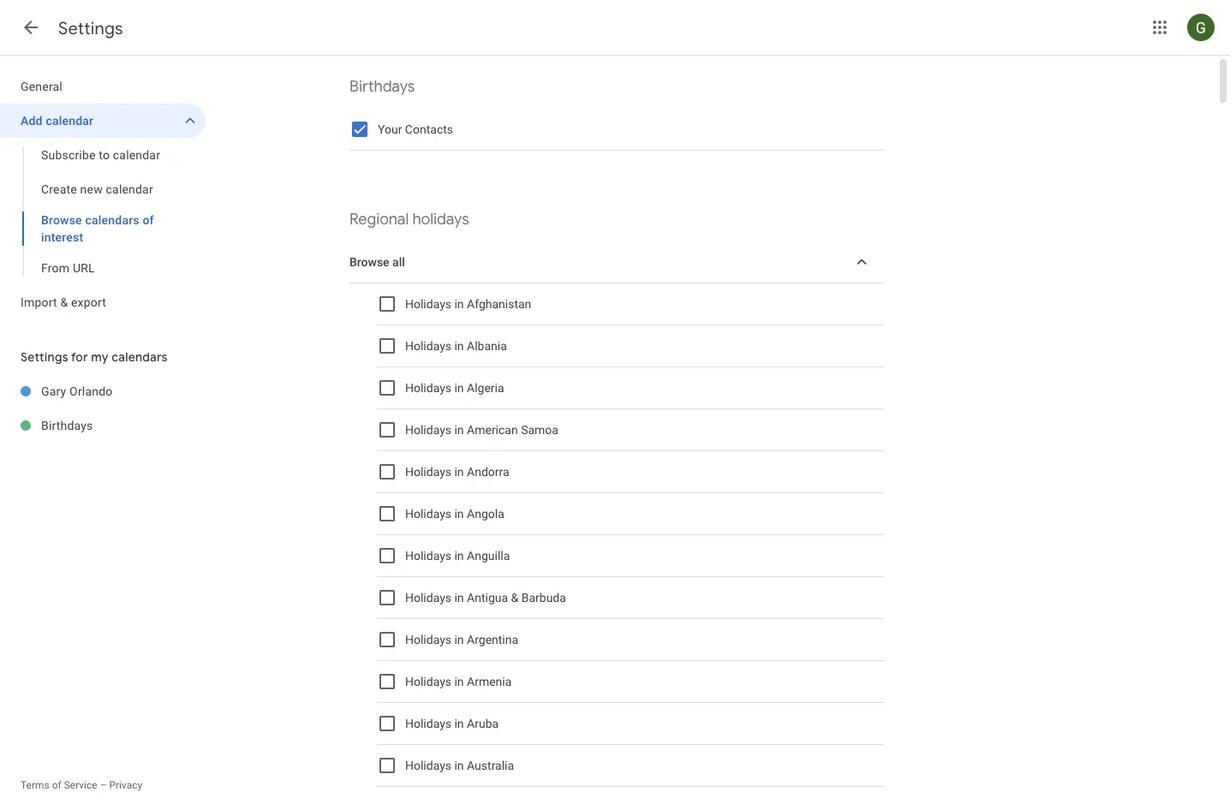 Task type: describe. For each thing, give the bounding box(es) containing it.
in for angola
[[455, 507, 464, 521]]

calendar inside tree item
[[46, 114, 94, 128]]

birthdays link
[[41, 409, 206, 443]]

for
[[71, 350, 88, 365]]

holidays in aruba
[[405, 717, 499, 731]]

holidays in algeria
[[405, 381, 504, 395]]

from url
[[41, 261, 95, 275]]

add calendar tree item
[[0, 104, 206, 138]]

holidays in antigua & barbuda
[[405, 591, 566, 605]]

1 vertical spatial &
[[511, 591, 519, 605]]

orlando
[[69, 384, 113, 398]]

subscribe
[[41, 148, 96, 162]]

my
[[91, 350, 109, 365]]

barbuda
[[522, 591, 566, 605]]

settings for settings
[[58, 17, 123, 39]]

settings heading
[[58, 17, 123, 39]]

add calendar
[[21, 114, 94, 128]]

–
[[100, 780, 107, 792]]

settings for my calendars
[[21, 350, 168, 365]]

create
[[41, 182, 77, 196]]

algeria
[[467, 381, 504, 395]]

in for australia
[[455, 759, 464, 773]]

gary
[[41, 384, 66, 398]]

holidays in australia
[[405, 759, 514, 773]]

calendars inside browse calendars of interest
[[85, 213, 139, 227]]

armenia
[[467, 675, 512, 689]]

browse for browse all
[[350, 255, 390, 269]]

american
[[467, 423, 518, 437]]

in for argentina
[[455, 633, 464, 647]]

import & export
[[21, 295, 106, 309]]

service
[[64, 780, 97, 792]]

holidays in andorra
[[405, 465, 510, 479]]

gary orlando
[[41, 384, 113, 398]]

holidays for holidays in albania
[[405, 339, 452, 353]]

in for andorra
[[455, 465, 464, 479]]

holidays in armenia
[[405, 675, 512, 689]]

holidays in argentina
[[405, 633, 519, 647]]

holidays for holidays in algeria
[[405, 381, 452, 395]]

holidays in afghanistan
[[405, 297, 532, 311]]

regional holidays
[[350, 210, 469, 229]]

all
[[393, 255, 405, 269]]

albania
[[467, 339, 507, 353]]

holidays for holidays in antigua & barbuda
[[405, 591, 452, 605]]

holidays for holidays in anguilla
[[405, 549, 452, 563]]

birthdays inside 'link'
[[41, 419, 93, 433]]

gary orlando tree item
[[0, 374, 206, 409]]

holidays for holidays in aruba
[[405, 717, 452, 731]]

holidays in anguilla
[[405, 549, 510, 563]]

in for algeria
[[455, 381, 464, 395]]

add
[[21, 114, 43, 128]]

calendar for create new calendar
[[106, 182, 153, 196]]

browse calendars of interest
[[41, 213, 154, 244]]

holidays for holidays in angola
[[405, 507, 452, 521]]

in for armenia
[[455, 675, 464, 689]]

settings for settings for my calendars
[[21, 350, 68, 365]]

from
[[41, 261, 70, 275]]



Task type: locate. For each thing, give the bounding box(es) containing it.
in for anguilla
[[455, 549, 464, 563]]

browse inside tree item
[[350, 255, 390, 269]]

holidays down holidays in albania
[[405, 381, 452, 395]]

calendar for subscribe to calendar
[[113, 148, 160, 162]]

& inside tree
[[60, 295, 68, 309]]

1 horizontal spatial browse
[[350, 255, 390, 269]]

contacts
[[405, 122, 453, 136]]

settings
[[58, 17, 123, 39], [21, 350, 68, 365]]

1 holidays from the top
[[405, 297, 452, 311]]

in for albania
[[455, 339, 464, 353]]

anguilla
[[467, 549, 510, 563]]

birthdays
[[350, 77, 415, 96], [41, 419, 93, 433]]

go back image
[[21, 17, 41, 38]]

settings left the for
[[21, 350, 68, 365]]

antigua
[[467, 591, 508, 605]]

0 vertical spatial of
[[143, 213, 154, 227]]

0 horizontal spatial &
[[60, 295, 68, 309]]

9 holidays from the top
[[405, 633, 452, 647]]

0 vertical spatial calendar
[[46, 114, 94, 128]]

holidays for holidays in afghanistan
[[405, 297, 452, 311]]

holidays down holidays in algeria
[[405, 423, 452, 437]]

holidays up holidays in albania
[[405, 297, 452, 311]]

url
[[73, 261, 95, 275]]

in for aruba
[[455, 717, 464, 731]]

tree
[[0, 69, 206, 320]]

of
[[143, 213, 154, 227], [52, 780, 61, 792]]

1 in from the top
[[455, 297, 464, 311]]

of right 'terms' on the bottom of the page
[[52, 780, 61, 792]]

in left 'albania'
[[455, 339, 464, 353]]

5 in from the top
[[455, 465, 464, 479]]

holidays down the holidays in andorra
[[405, 507, 452, 521]]

holidays down the holidays in angola
[[405, 549, 452, 563]]

regional
[[350, 210, 409, 229]]

holidays up holidays in aruba
[[405, 675, 452, 689]]

in left argentina
[[455, 633, 464, 647]]

1 vertical spatial of
[[52, 780, 61, 792]]

8 holidays from the top
[[405, 591, 452, 605]]

1 vertical spatial calendars
[[112, 350, 168, 365]]

new
[[80, 182, 103, 196]]

in
[[455, 297, 464, 311], [455, 339, 464, 353], [455, 381, 464, 395], [455, 423, 464, 437], [455, 465, 464, 479], [455, 507, 464, 521], [455, 549, 464, 563], [455, 591, 464, 605], [455, 633, 464, 647], [455, 675, 464, 689], [455, 717, 464, 731], [455, 759, 464, 773]]

export
[[71, 295, 106, 309]]

11 holidays from the top
[[405, 717, 452, 731]]

browse left all
[[350, 255, 390, 269]]

holidays for holidays in australia
[[405, 759, 452, 773]]

0 vertical spatial &
[[60, 295, 68, 309]]

holidays in angola
[[405, 507, 505, 521]]

9 in from the top
[[455, 633, 464, 647]]

holidays down holidays in armenia
[[405, 717, 452, 731]]

your contacts
[[378, 122, 453, 136]]

12 holidays from the top
[[405, 759, 452, 773]]

6 holidays from the top
[[405, 507, 452, 521]]

terms of service – privacy
[[21, 780, 142, 792]]

& left export
[[60, 295, 68, 309]]

birthdays down the gary orlando
[[41, 419, 93, 433]]

2 holidays from the top
[[405, 339, 452, 353]]

in left andorra
[[455, 465, 464, 479]]

6 in from the top
[[455, 507, 464, 521]]

argentina
[[467, 633, 519, 647]]

1 horizontal spatial birthdays
[[350, 77, 415, 96]]

group containing subscribe to calendar
[[0, 138, 206, 285]]

holidays up holidays in algeria
[[405, 339, 452, 353]]

subscribe to calendar
[[41, 148, 160, 162]]

your
[[378, 122, 402, 136]]

browse for browse calendars of interest
[[41, 213, 82, 227]]

angola
[[467, 507, 505, 521]]

settings for my calendars tree
[[0, 374, 206, 443]]

5 holidays from the top
[[405, 465, 452, 479]]

of down create new calendar
[[143, 213, 154, 227]]

calendar up subscribe on the top of page
[[46, 114, 94, 128]]

holidays up the holidays in angola
[[405, 465, 452, 479]]

holidays down holidays in anguilla
[[405, 591, 452, 605]]

in for american
[[455, 423, 464, 437]]

in left anguilla
[[455, 549, 464, 563]]

in left armenia at the left of page
[[455, 675, 464, 689]]

1 vertical spatial browse
[[350, 255, 390, 269]]

terms of service link
[[21, 780, 97, 792]]

calendars
[[85, 213, 139, 227], [112, 350, 168, 365]]

browse up interest
[[41, 213, 82, 227]]

of inside browse calendars of interest
[[143, 213, 154, 227]]

calendar right new
[[106, 182, 153, 196]]

1 horizontal spatial of
[[143, 213, 154, 227]]

browse
[[41, 213, 82, 227], [350, 255, 390, 269]]

create new calendar
[[41, 182, 153, 196]]

aruba
[[467, 717, 499, 731]]

7 holidays from the top
[[405, 549, 452, 563]]

general
[[21, 79, 63, 93]]

in left australia
[[455, 759, 464, 773]]

in for antigua
[[455, 591, 464, 605]]

holidays in american samoa
[[405, 423, 559, 437]]

settings right go back "icon"
[[58, 17, 123, 39]]

browse all
[[350, 255, 405, 269]]

privacy link
[[109, 780, 142, 792]]

3 in from the top
[[455, 381, 464, 395]]

birthdays up your
[[350, 77, 415, 96]]

10 holidays from the top
[[405, 675, 452, 689]]

2 in from the top
[[455, 339, 464, 353]]

calendar
[[46, 114, 94, 128], [113, 148, 160, 162], [106, 182, 153, 196]]

holidays for holidays in armenia
[[405, 675, 452, 689]]

in left antigua on the left bottom of the page
[[455, 591, 464, 605]]

10 in from the top
[[455, 675, 464, 689]]

calendars right my
[[112, 350, 168, 365]]

holidays
[[405, 297, 452, 311], [405, 339, 452, 353], [405, 381, 452, 395], [405, 423, 452, 437], [405, 465, 452, 479], [405, 507, 452, 521], [405, 549, 452, 563], [405, 591, 452, 605], [405, 633, 452, 647], [405, 675, 452, 689], [405, 717, 452, 731], [405, 759, 452, 773]]

1 vertical spatial calendar
[[113, 148, 160, 162]]

0 vertical spatial settings
[[58, 17, 123, 39]]

in left american
[[455, 423, 464, 437]]

0 vertical spatial birthdays
[[350, 77, 415, 96]]

11 in from the top
[[455, 717, 464, 731]]

2 vertical spatial calendar
[[106, 182, 153, 196]]

holidays for holidays in american samoa
[[405, 423, 452, 437]]

&
[[60, 295, 68, 309], [511, 591, 519, 605]]

browse inside browse calendars of interest
[[41, 213, 82, 227]]

8 in from the top
[[455, 591, 464, 605]]

0 vertical spatial browse
[[41, 213, 82, 227]]

afghanistan
[[467, 297, 532, 311]]

terms
[[21, 780, 49, 792]]

0 vertical spatial calendars
[[85, 213, 139, 227]]

0 horizontal spatial of
[[52, 780, 61, 792]]

calendar right to
[[113, 148, 160, 162]]

tree item
[[377, 787, 884, 799]]

andorra
[[467, 465, 510, 479]]

in left angola
[[455, 507, 464, 521]]

1 horizontal spatial &
[[511, 591, 519, 605]]

browse all tree item
[[350, 242, 884, 284]]

holidays for holidays in argentina
[[405, 633, 452, 647]]

group
[[0, 138, 206, 285]]

to
[[99, 148, 110, 162]]

samoa
[[521, 423, 559, 437]]

holidays down holidays in aruba
[[405, 759, 452, 773]]

australia
[[467, 759, 514, 773]]

3 holidays from the top
[[405, 381, 452, 395]]

0 horizontal spatial birthdays
[[41, 419, 93, 433]]

interest
[[41, 230, 83, 244]]

in left algeria
[[455, 381, 464, 395]]

calendars down create new calendar
[[85, 213, 139, 227]]

in left afghanistan
[[455, 297, 464, 311]]

holidays for holidays in andorra
[[405, 465, 452, 479]]

holidays
[[412, 210, 469, 229]]

import
[[21, 295, 57, 309]]

4 in from the top
[[455, 423, 464, 437]]

4 holidays from the top
[[405, 423, 452, 437]]

& right antigua on the left bottom of the page
[[511, 591, 519, 605]]

0 horizontal spatial browse
[[41, 213, 82, 227]]

birthdays tree item
[[0, 409, 206, 443]]

in left aruba
[[455, 717, 464, 731]]

holidays in albania
[[405, 339, 507, 353]]

tree containing general
[[0, 69, 206, 320]]

in for afghanistan
[[455, 297, 464, 311]]

holidays up holidays in armenia
[[405, 633, 452, 647]]

1 vertical spatial settings
[[21, 350, 68, 365]]

7 in from the top
[[455, 549, 464, 563]]

privacy
[[109, 780, 142, 792]]

12 in from the top
[[455, 759, 464, 773]]

1 vertical spatial birthdays
[[41, 419, 93, 433]]



Task type: vqa. For each thing, say whether or not it's contained in the screenshot.
GROUP
yes



